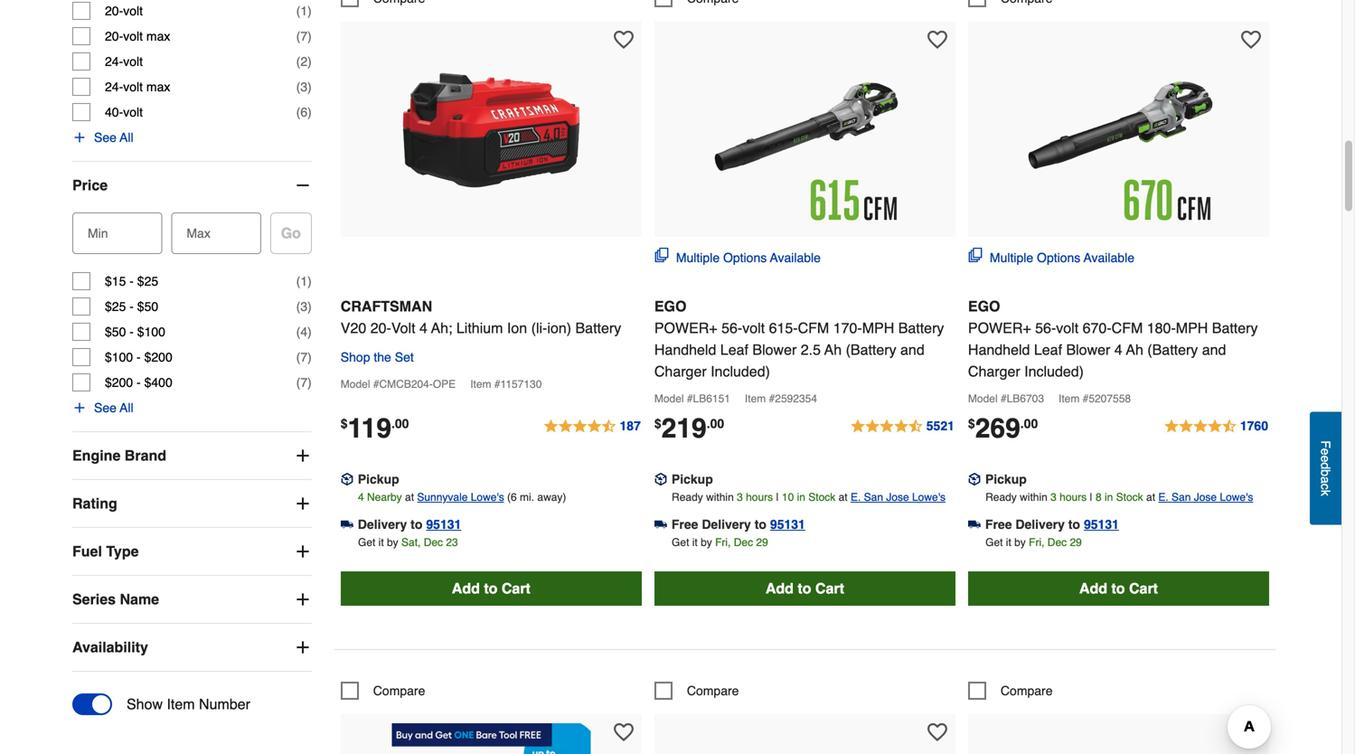 Task type: vqa. For each thing, say whether or not it's contained in the screenshot.


Task type: locate. For each thing, give the bounding box(es) containing it.
2 lowe's from the left
[[913, 491, 946, 504]]

0 vertical spatial all
[[120, 130, 133, 145]]

free delivery to 95131 down 10
[[672, 517, 806, 532]]

pickup up "nearby"
[[358, 472, 399, 486]]

0 horizontal spatial ah
[[825, 341, 842, 358]]

lowe's left (6
[[471, 491, 504, 504]]

e. right 8 at the bottom right of the page
[[1159, 491, 1169, 504]]

stock for 8
[[1117, 491, 1144, 504]]

ego for ego power+ 56-volt 615-cfm 170-mph battery handheld leaf blower 2.5 ah (battery and charger included)
[[655, 298, 687, 315]]

truck filled image
[[341, 518, 353, 531], [655, 518, 667, 531], [969, 518, 981, 531]]

model
[[341, 378, 370, 391], [655, 392, 684, 405], [969, 392, 998, 405]]

10
[[782, 491, 794, 504]]

3 95131 button from the left
[[1084, 515, 1120, 533]]

( for 20-volt
[[296, 4, 301, 18]]

compare inside 5013821923 element
[[1001, 684, 1053, 698]]

- for $100
[[137, 350, 141, 365]]

1 add to cart button from the left
[[341, 571, 642, 606]]

in for 8
[[1105, 491, 1114, 504]]

2 horizontal spatial lowe's
[[1220, 491, 1254, 504]]

4 left "nearby"
[[358, 491, 364, 504]]

1 horizontal spatial multiple options available
[[990, 250, 1135, 265]]

plus image for availability
[[294, 639, 312, 657]]

1 (battery from the left
[[846, 341, 897, 358]]

item right ope
[[470, 378, 492, 391]]

$ for 119
[[341, 416, 348, 431]]

item right "show"
[[167, 696, 195, 713]]

within left 10
[[706, 491, 734, 504]]

3 truck filled image from the left
[[969, 518, 981, 531]]

56- inside ego power+ 56-volt 670-cfm 180-mph battery handheld leaf blower 4 ah (battery and charger included)
[[1036, 320, 1057, 336]]

ready down $ 269 .00
[[986, 491, 1017, 504]]

f e e d b a c k
[[1319, 440, 1334, 496]]

1 horizontal spatial $100
[[137, 325, 165, 339]]

$50 down "$25 - $50"
[[105, 325, 126, 339]]

.00 down the model # cmcb204-ope
[[392, 416, 409, 431]]

power+ inside ego power+ 56-volt 670-cfm 180-mph battery handheld leaf blower 4 ah (battery and charger included)
[[969, 320, 1032, 336]]

0 horizontal spatial truck filled image
[[341, 518, 353, 531]]

( 2 )
[[296, 54, 312, 69]]

56-
[[722, 320, 743, 336], [1036, 320, 1057, 336]]

included)
[[711, 363, 770, 380], [1025, 363, 1084, 380]]

fuel type button
[[72, 528, 312, 575]]

4.5 stars image
[[543, 416, 642, 438], [850, 416, 956, 438], [1164, 416, 1270, 438]]

29
[[756, 536, 769, 549], [1070, 536, 1082, 549]]

119
[[348, 413, 392, 444]]

pickup image
[[341, 473, 353, 486], [969, 473, 981, 486]]

95131 for ready within 3 hours | 8 in stock at e. san jose lowe's
[[1084, 517, 1120, 532]]

0 horizontal spatial .00
[[392, 416, 409, 431]]

5521 button
[[850, 416, 956, 438]]

2 add to cart button from the left
[[655, 571, 956, 606]]

2 see all from the top
[[94, 401, 133, 415]]

2 within from the left
[[1020, 491, 1048, 504]]

brand
[[125, 447, 166, 464]]

power+ for power+ 56-volt 670-cfm 180-mph battery handheld leaf blower 4 ah (battery and charger included)
[[969, 320, 1032, 336]]

24-volt
[[105, 54, 143, 69]]

1 and from the left
[[901, 341, 925, 358]]

volt down 24-volt
[[123, 80, 143, 94]]

# up $ 269 .00
[[1001, 392, 1007, 405]]

95131 up 23
[[426, 517, 462, 532]]

56- left 670-
[[1036, 320, 1057, 336]]

0 horizontal spatial 29
[[756, 536, 769, 549]]

1 vertical spatial see all
[[94, 401, 133, 415]]

1 horizontal spatial 95131
[[770, 517, 806, 532]]

1 vertical spatial ( 3 )
[[296, 299, 312, 314]]

1 horizontal spatial charger
[[969, 363, 1021, 380]]

2 horizontal spatial 95131 button
[[1084, 515, 1120, 533]]

go button
[[270, 213, 312, 254]]

- for $15
[[130, 274, 134, 289]]

1 pickup image from the left
[[341, 473, 353, 486]]

see
[[94, 130, 117, 145], [94, 401, 117, 415]]

(battery inside ego power+ 56-volt 670-cfm 180-mph battery handheld leaf blower 4 ah (battery and charger included)
[[1148, 341, 1199, 358]]

2 delivery from the left
[[702, 517, 751, 532]]

1 delivery from the left
[[358, 517, 407, 532]]

1 horizontal spatial 56-
[[1036, 320, 1057, 336]]

8 ) from the top
[[308, 325, 312, 339]]

1 jose from the left
[[887, 491, 910, 504]]

battery inside the ego power+ 56-volt 615-cfm 170-mph battery handheld leaf blower 2.5 ah (battery and charger included)
[[899, 320, 945, 336]]

model up 269
[[969, 392, 998, 405]]

see down '$200 - $400' at the left of the page
[[94, 401, 117, 415]]

1 cfm from the left
[[798, 320, 830, 336]]

1 horizontal spatial truck filled image
[[655, 518, 667, 531]]

$200
[[144, 350, 172, 365], [105, 375, 133, 390]]

4 up #5207558
[[1115, 341, 1123, 358]]

3 left 10
[[737, 491, 743, 504]]

model up 219
[[655, 392, 684, 405]]

1 horizontal spatial cart
[[816, 580, 845, 597]]

2 by from the left
[[701, 536, 712, 549]]

at for ready within 3 hours | 10 in stock at e. san jose lowe's
[[839, 491, 848, 504]]

1 e from the top
[[1319, 448, 1334, 455]]

show item number element
[[72, 694, 250, 715]]

(battery inside the ego power+ 56-volt 615-cfm 170-mph battery handheld leaf blower 2.5 ah (battery and charger included)
[[846, 341, 897, 358]]

$ inside $ 269 .00
[[969, 416, 976, 431]]

2 free delivery to 95131 from the left
[[986, 517, 1120, 532]]

ready within 3 hours | 10 in stock at e. san jose lowe's
[[672, 491, 946, 504]]

1 vertical spatial max
[[146, 80, 170, 94]]

$25 up "$25 - $50"
[[137, 274, 158, 289]]

1 included) from the left
[[711, 363, 770, 380]]

1 horizontal spatial #
[[687, 392, 693, 405]]

0 horizontal spatial get
[[358, 536, 376, 549]]

0 horizontal spatial power+
[[655, 320, 718, 336]]

# down shop the set link
[[373, 378, 379, 391]]

.00 inside the $ 119 .00
[[392, 416, 409, 431]]

1 san from the left
[[864, 491, 884, 504]]

( for $25 - $50
[[296, 299, 301, 314]]

1 horizontal spatial at
[[839, 491, 848, 504]]

3 ( from the top
[[296, 54, 301, 69]]

| left 10
[[776, 491, 779, 504]]

( 7 )
[[296, 29, 312, 43], [296, 350, 312, 365], [296, 375, 312, 390]]

see all down 40-
[[94, 130, 133, 145]]

0 vertical spatial see all
[[94, 130, 133, 145]]

0 horizontal spatial (battery
[[846, 341, 897, 358]]

leaf for 615-
[[721, 341, 749, 358]]

see all
[[94, 130, 133, 145], [94, 401, 133, 415]]

7 ( from the top
[[296, 299, 301, 314]]

model for ego power+ 56-volt 670-cfm 180-mph battery handheld leaf blower 4 ah (battery and charger included)
[[969, 392, 998, 405]]

4.5 stars image containing 1760
[[1164, 416, 1270, 438]]

e. san jose lowe's button
[[851, 488, 946, 506], [1159, 488, 1254, 506]]

0 horizontal spatial e. san jose lowe's button
[[851, 488, 946, 506]]

handheld up model # lb6151
[[655, 341, 717, 358]]

0 horizontal spatial pickup
[[358, 472, 399, 486]]

( 3 ) for $50
[[296, 299, 312, 314]]

get
[[358, 536, 376, 549], [672, 536, 689, 549], [986, 536, 1003, 549]]

# for power+ 56-volt 615-cfm 170-mph battery handheld leaf blower 2.5 ah (battery and charger included)
[[687, 392, 693, 405]]

2 jose from the left
[[1194, 491, 1217, 504]]

2
[[301, 54, 308, 69]]

handheld up model # lb6703
[[969, 341, 1030, 358]]

handheld for ego power+ 56-volt 615-cfm 170-mph battery handheld leaf blower 2.5 ah (battery and charger included)
[[655, 341, 717, 358]]

1 vertical spatial see all button
[[72, 399, 133, 417]]

shop the set link
[[341, 346, 414, 368]]

heart outline image for 5014190305 element
[[614, 722, 634, 742]]

2 horizontal spatial it
[[1006, 536, 1012, 549]]

1 7 from the top
[[301, 29, 308, 43]]

$50 up $50 - $100
[[137, 299, 158, 314]]

pickup image down 119
[[341, 473, 353, 486]]

1 pickup from the left
[[358, 472, 399, 486]]

1 horizontal spatial included)
[[1025, 363, 1084, 380]]

0 horizontal spatial stock
[[809, 491, 836, 504]]

2 multiple options available link from the left
[[969, 248, 1135, 267]]

e. right 10
[[851, 491, 861, 504]]

pickup for ready within 3 hours | 8 in stock at e. san jose lowe's
[[986, 472, 1027, 486]]

1 horizontal spatial san
[[1172, 491, 1191, 504]]

ah inside the ego power+ 56-volt 615-cfm 170-mph battery handheld leaf blower 2.5 ah (battery and charger included)
[[825, 341, 842, 358]]

cfm inside the ego power+ 56-volt 615-cfm 170-mph battery handheld leaf blower 2.5 ah (battery and charger included)
[[798, 320, 830, 336]]

charger inside ego power+ 56-volt 670-cfm 180-mph battery handheld leaf blower 4 ah (battery and charger included)
[[969, 363, 1021, 380]]

2 horizontal spatial #
[[1001, 392, 1007, 405]]

1 vertical spatial 1
[[301, 274, 308, 289]]

( 3 ) for max
[[296, 80, 312, 94]]

8
[[1096, 491, 1102, 504]]

plus image
[[72, 401, 87, 415], [294, 447, 312, 465], [294, 591, 312, 609], [294, 639, 312, 657]]

name
[[120, 591, 159, 608]]

2 ego from the left
[[969, 298, 1001, 315]]

29 for 10
[[756, 536, 769, 549]]

1 vertical spatial 7
[[301, 350, 308, 365]]

# up $ 219 .00
[[687, 392, 693, 405]]

.00 down lb6151 on the right of page
[[707, 416, 725, 431]]

e. san jose lowe's button down 1760 'button' in the bottom of the page
[[1159, 488, 1254, 506]]

plus image inside rating button
[[294, 495, 312, 513]]

away)
[[538, 491, 567, 504]]

ah up #5207558
[[1127, 341, 1144, 358]]

0 vertical spatial 7
[[301, 29, 308, 43]]

0 vertical spatial plus image
[[72, 130, 87, 145]]

1 all from the top
[[120, 130, 133, 145]]

$25 down $15
[[105, 299, 126, 314]]

(6
[[507, 491, 517, 504]]

plus image inside availability button
[[294, 639, 312, 657]]

1 horizontal spatial get
[[672, 536, 689, 549]]

battery right 170-
[[899, 320, 945, 336]]

1 horizontal spatial jose
[[1194, 491, 1217, 504]]

cfm
[[798, 320, 830, 336], [1112, 320, 1143, 336]]

stock right 8 at the bottom right of the page
[[1117, 491, 1144, 504]]

2 e. san jose lowe's button from the left
[[1159, 488, 1254, 506]]

dec down ready within 3 hours | 10 in stock at e. san jose lowe's
[[734, 536, 753, 549]]

lb6703
[[1007, 392, 1045, 405]]

0 vertical spatial $25
[[137, 274, 158, 289]]

san
[[864, 491, 884, 504], [1172, 491, 1191, 504]]

2 multiple from the left
[[990, 250, 1034, 265]]

1 blower from the left
[[753, 341, 797, 358]]

( 3 ) up ( 6 )
[[296, 80, 312, 94]]

nearby
[[367, 491, 402, 504]]

2 horizontal spatial 4.5 stars image
[[1164, 416, 1270, 438]]

1 horizontal spatial options
[[1037, 250, 1081, 265]]

item for item #5207558
[[1059, 392, 1080, 405]]

at right 10
[[839, 491, 848, 504]]

24- up 40-
[[105, 80, 123, 94]]

( 1 ) down go button
[[296, 274, 312, 289]]

heart outline image
[[1242, 30, 1261, 50], [928, 722, 948, 742], [1242, 722, 1261, 742]]

mi.
[[520, 491, 535, 504]]

blower inside the ego power+ 56-volt 615-cfm 170-mph battery handheld leaf blower 2.5 ah (battery and charger included)
[[753, 341, 797, 358]]

f e e d b a c k button
[[1310, 412, 1342, 525]]

1 hours from the left
[[746, 491, 773, 504]]

model down shop
[[341, 378, 370, 391]]

1 horizontal spatial e. san jose lowe's button
[[1159, 488, 1254, 506]]

1 up ( 2 )
[[301, 4, 308, 18]]

leaf up lb6703
[[1034, 341, 1063, 358]]

0 horizontal spatial available
[[770, 250, 821, 265]]

item #1157130 button
[[470, 375, 553, 397]]

plus image inside fuel type button
[[294, 543, 312, 561]]

1 add from the left
[[452, 580, 480, 597]]

0 horizontal spatial at
[[405, 491, 414, 504]]

1 see all from the top
[[94, 130, 133, 145]]

available
[[770, 250, 821, 265], [1084, 250, 1135, 265]]

.00 inside $ 269 .00
[[1021, 416, 1038, 431]]

2 ) from the top
[[308, 29, 312, 43]]

2 horizontal spatial $
[[969, 416, 976, 431]]

add to cart button
[[341, 571, 642, 606], [655, 571, 956, 606], [969, 571, 1270, 606]]

2 compare from the left
[[687, 684, 739, 698]]

1 horizontal spatial free
[[986, 517, 1012, 532]]

0 horizontal spatial included)
[[711, 363, 770, 380]]

2 cfm from the left
[[1112, 320, 1143, 336]]

2 mph from the left
[[1176, 320, 1209, 336]]

1 it from the left
[[379, 536, 384, 549]]

1 e. from the left
[[851, 491, 861, 504]]

mph inside the ego power+ 56-volt 615-cfm 170-mph battery handheld leaf blower 2.5 ah (battery and charger included)
[[863, 320, 895, 336]]

add to cart for second add to cart button from right
[[766, 580, 845, 597]]

hours for 8
[[1060, 491, 1087, 504]]

9 ) from the top
[[308, 350, 312, 365]]

3 $ from the left
[[969, 416, 976, 431]]

$ inside the $ 119 .00
[[341, 416, 348, 431]]

within for ready within 3 hours | 10 in stock at e. san jose lowe's
[[706, 491, 734, 504]]

fuel type
[[72, 543, 139, 560]]

0 horizontal spatial free
[[672, 517, 699, 532]]

and up 1760 'button' in the bottom of the page
[[1203, 341, 1227, 358]]

1 vertical spatial all
[[120, 401, 133, 415]]

0 horizontal spatial dec
[[424, 536, 443, 549]]

2 horizontal spatial model
[[969, 392, 998, 405]]

plus image for rating
[[294, 495, 312, 513]]

1 horizontal spatial ego
[[969, 298, 1001, 315]]

lb6151
[[693, 392, 731, 405]]

.00 inside $ 219 .00
[[707, 416, 725, 431]]

2 ( 7 ) from the top
[[296, 350, 312, 365]]

2 horizontal spatial truck filled image
[[969, 518, 981, 531]]

( 3 ) up the ( 4 )
[[296, 299, 312, 314]]

power+ inside the ego power+ 56-volt 615-cfm 170-mph battery handheld leaf blower 2.5 ah (battery and charger included)
[[655, 320, 718, 336]]

max
[[146, 29, 170, 43], [146, 80, 170, 94]]

multiple options available up 615-
[[676, 250, 821, 265]]

series name
[[72, 591, 159, 608]]

volt up 24-volt
[[123, 29, 143, 43]]

all down '$200 - $400' at the left of the page
[[120, 401, 133, 415]]

1000698392 element
[[341, 0, 425, 7]]

item #1157130
[[470, 378, 542, 391]]

1 ( 7 ) from the top
[[296, 29, 312, 43]]

blower for 670-
[[1067, 341, 1111, 358]]

hours left 8 at the bottom right of the page
[[1060, 491, 1087, 504]]

4 left "ah;"
[[420, 320, 428, 336]]

1 stock from the left
[[809, 491, 836, 504]]

2 horizontal spatial get
[[986, 536, 1003, 549]]

95131 button up 23
[[426, 515, 462, 533]]

56- inside the ego power+ 56-volt 615-cfm 170-mph battery handheld leaf blower 2.5 ah (battery and charger included)
[[722, 320, 743, 336]]

included) inside the ego power+ 56-volt 615-cfm 170-mph battery handheld leaf blower 2.5 ah (battery and charger included)
[[711, 363, 770, 380]]

mph
[[863, 320, 895, 336], [1176, 320, 1209, 336]]

ready
[[672, 491, 703, 504], [986, 491, 1017, 504]]

add to cart for first add to cart button from left
[[452, 580, 531, 597]]

it for ready within 3 hours | 10 in stock at e. san jose lowe's
[[693, 536, 698, 549]]

at
[[405, 491, 414, 504], [839, 491, 848, 504], [1147, 491, 1156, 504]]

1 free delivery to 95131 from the left
[[672, 517, 806, 532]]

volt for 24-volt
[[123, 54, 143, 69]]

lowe's down 5521
[[913, 491, 946, 504]]

1 horizontal spatial multiple options available link
[[969, 248, 1135, 267]]

2 free from the left
[[986, 517, 1012, 532]]

(battery down 170-
[[846, 341, 897, 358]]

1 horizontal spatial and
[[1203, 341, 1227, 358]]

1 options from the left
[[723, 250, 767, 265]]

0 horizontal spatial multiple options available
[[676, 250, 821, 265]]

2 options from the left
[[1037, 250, 1081, 265]]

volt left 615-
[[743, 320, 765, 336]]

volt
[[123, 4, 143, 18], [123, 29, 143, 43], [123, 54, 143, 69], [123, 80, 143, 94], [123, 105, 143, 119], [743, 320, 765, 336], [1057, 320, 1079, 336]]

3 add to cart from the left
[[1080, 580, 1159, 597]]

pickup right pickup icon at bottom left
[[672, 472, 713, 486]]

ion)
[[547, 320, 572, 336]]

2 (battery from the left
[[1148, 341, 1199, 358]]

1 | from the left
[[776, 491, 779, 504]]

0 horizontal spatial mph
[[863, 320, 895, 336]]

2 .00 from the left
[[707, 416, 725, 431]]

available up 615-
[[770, 250, 821, 265]]

$ right 5521
[[969, 416, 976, 431]]

in right 8 at the bottom right of the page
[[1105, 491, 1114, 504]]

0 horizontal spatial blower
[[753, 341, 797, 358]]

battery for power+ 56-volt 615-cfm 170-mph battery handheld leaf blower 2.5 ah (battery and charger included)
[[899, 320, 945, 336]]

1 ah from the left
[[825, 341, 842, 358]]

lowe's
[[471, 491, 504, 504], [913, 491, 946, 504], [1220, 491, 1254, 504]]

free
[[672, 517, 699, 532], [986, 517, 1012, 532]]

b
[[1319, 469, 1334, 476]]

|
[[776, 491, 779, 504], [1090, 491, 1093, 504]]

compare for 5014190305 element
[[373, 684, 425, 698]]

( for 40-volt
[[296, 105, 301, 119]]

ego inside ego power+ 56-volt 670-cfm 180-mph battery handheld leaf blower 4 ah (battery and charger included)
[[969, 298, 1001, 315]]

$ down the model # cmcb204-ope
[[341, 416, 348, 431]]

4
[[420, 320, 428, 336], [301, 325, 308, 339], [1115, 341, 1123, 358], [358, 491, 364, 504]]

available for second multiple options available link from right
[[770, 250, 821, 265]]

5013821923 element
[[969, 682, 1053, 700]]

3 lowe's from the left
[[1220, 491, 1254, 504]]

multiple
[[676, 250, 720, 265], [990, 250, 1034, 265]]

jose down 5521 button
[[887, 491, 910, 504]]

handheld inside the ego power+ 56-volt 615-cfm 170-mph battery handheld leaf blower 2.5 ah (battery and charger included)
[[655, 341, 717, 358]]

e. san jose lowe's button down 5521 button
[[851, 488, 946, 506]]

1 horizontal spatial hours
[[1060, 491, 1087, 504]]

2 add to cart from the left
[[766, 580, 845, 597]]

1 ) from the top
[[308, 4, 312, 18]]

$ inside $ 219 .00
[[655, 416, 662, 431]]

3 4.5 stars image from the left
[[1164, 416, 1270, 438]]

(battery for 180-
[[1148, 341, 1199, 358]]

blower
[[753, 341, 797, 358], [1067, 341, 1111, 358]]

( for 24-volt max
[[296, 80, 301, 94]]

2 truck filled image from the left
[[655, 518, 667, 531]]

0 vertical spatial see
[[94, 130, 117, 145]]

dec left 23
[[424, 536, 443, 549]]

20- up 20-volt max
[[105, 4, 123, 18]]

$200 up $400
[[144, 350, 172, 365]]

cart
[[502, 580, 531, 597], [816, 580, 845, 597], [1130, 580, 1159, 597]]

and up 5521 button
[[901, 341, 925, 358]]

24- down 20-volt max
[[105, 54, 123, 69]]

1 ready from the left
[[672, 491, 703, 504]]

0 vertical spatial 20-
[[105, 4, 123, 18]]

leaf up lb6151 on the right of page
[[721, 341, 749, 358]]

2 it from the left
[[693, 536, 698, 549]]

ego
[[655, 298, 687, 315], [969, 298, 1001, 315]]

0 horizontal spatial in
[[797, 491, 806, 504]]

1 ( 3 ) from the top
[[296, 80, 312, 94]]

ego inside the ego power+ 56-volt 615-cfm 170-mph battery handheld leaf blower 2.5 ah (battery and charger included)
[[655, 298, 687, 315]]

volt inside ego power+ 56-volt 670-cfm 180-mph battery handheld leaf blower 4 ah (battery and charger included)
[[1057, 320, 1079, 336]]

95131 button down 8 at the bottom right of the page
[[1084, 515, 1120, 533]]

plus image inside see all "button"
[[72, 130, 87, 145]]

2 horizontal spatial dec
[[1048, 536, 1067, 549]]

.00 for 269
[[1021, 416, 1038, 431]]

and
[[901, 341, 925, 358], [1203, 341, 1227, 358]]

20- for 20-volt max
[[105, 29, 123, 43]]

cfm inside ego power+ 56-volt 670-cfm 180-mph battery handheld leaf blower 4 ah (battery and charger included)
[[1112, 320, 1143, 336]]

series
[[72, 591, 116, 608]]

rating
[[72, 495, 117, 512]]

volt inside the ego power+ 56-volt 615-cfm 170-mph battery handheld leaf blower 2.5 ah (battery and charger included)
[[743, 320, 765, 336]]

free for ready within 3 hours | 10 in stock at e. san jose lowe's
[[672, 517, 699, 532]]

lowe's for ready within 3 hours | 8 in stock at e. san jose lowe's
[[1220, 491, 1254, 504]]

all down "40-volt"
[[120, 130, 133, 145]]

2 horizontal spatial cart
[[1130, 580, 1159, 597]]

) for 20-volt
[[308, 4, 312, 18]]

1 handheld from the left
[[655, 341, 717, 358]]

0 horizontal spatial 95131 button
[[426, 515, 462, 533]]

0 horizontal spatial battery
[[576, 320, 621, 336]]

1 horizontal spatial delivery
[[702, 517, 751, 532]]

see all down '$200 - $400' at the left of the page
[[94, 401, 133, 415]]

4.5 stars image containing 5521
[[850, 416, 956, 438]]

available up 670-
[[1084, 250, 1135, 265]]

2 | from the left
[[1090, 491, 1093, 504]]

2 95131 button from the left
[[770, 515, 806, 533]]

add
[[452, 580, 480, 597], [766, 580, 794, 597], [1080, 580, 1108, 597]]

170-
[[834, 320, 863, 336]]

0 horizontal spatial leaf
[[721, 341, 749, 358]]

number
[[199, 696, 250, 713]]

1 24- from the top
[[105, 54, 123, 69]]

and inside ego power+ 56-volt 670-cfm 180-mph battery handheld leaf blower 4 ah (battery and charger included)
[[1203, 341, 1227, 358]]

1 battery from the left
[[576, 320, 621, 336]]

compare inside the 5005381953 element
[[687, 684, 739, 698]]

3 by from the left
[[1015, 536, 1026, 549]]

56- left 615-
[[722, 320, 743, 336]]

volt down 24-volt max
[[123, 105, 143, 119]]

pickup image down 269
[[969, 473, 981, 486]]

by
[[387, 536, 399, 549], [701, 536, 712, 549], [1015, 536, 1026, 549]]

6 ) from the top
[[308, 274, 312, 289]]

item left #2592354
[[745, 392, 766, 405]]

min
[[88, 226, 108, 241]]

dec for ready within 3 hours | 8 in stock at e. san jose lowe's
[[1048, 536, 1067, 549]]

1 horizontal spatial blower
[[1067, 341, 1111, 358]]

0 vertical spatial ( 3 )
[[296, 80, 312, 94]]

included) up lb6703
[[1025, 363, 1084, 380]]

2 ( from the top
[[296, 29, 301, 43]]

# for power+ 56-volt 670-cfm 180-mph battery handheld leaf blower 4 ah (battery and charger included)
[[1001, 392, 1007, 405]]

$50 - $100
[[105, 325, 165, 339]]

cfm left 180-
[[1112, 320, 1143, 336]]

item for item #1157130
[[470, 378, 492, 391]]

( for $100 - $200
[[296, 350, 301, 365]]

volt left 670-
[[1057, 320, 1079, 336]]

0 horizontal spatial ego
[[655, 298, 687, 315]]

3 delivery from the left
[[1016, 517, 1065, 532]]

type
[[106, 543, 139, 560]]

2 handheld from the left
[[969, 341, 1030, 358]]

san for ready within 3 hours | 10 in stock at e. san jose lowe's
[[864, 491, 884, 504]]

item left #5207558
[[1059, 392, 1080, 405]]

2 horizontal spatial delivery
[[1016, 517, 1065, 532]]

1 available from the left
[[770, 250, 821, 265]]

0 horizontal spatial 95131
[[426, 517, 462, 532]]

1 ego from the left
[[655, 298, 687, 315]]

plus image inside 'series name' button
[[294, 591, 312, 609]]

$100 up $100 - $200
[[137, 325, 165, 339]]

it
[[379, 536, 384, 549], [693, 536, 698, 549], [1006, 536, 1012, 549]]

1 vertical spatial see
[[94, 401, 117, 415]]

8 ( from the top
[[296, 325, 301, 339]]

0 horizontal spatial 56-
[[722, 320, 743, 336]]

see all button down '$200 - $400' at the left of the page
[[72, 399, 133, 417]]

670-
[[1083, 320, 1112, 336]]

1 horizontal spatial it
[[693, 536, 698, 549]]

0 horizontal spatial charger
[[655, 363, 707, 380]]

2 at from the left
[[839, 491, 848, 504]]

2 horizontal spatial pickup
[[986, 472, 1027, 486]]

e up d
[[1319, 448, 1334, 455]]

battery inside ego power+ 56-volt 670-cfm 180-mph battery handheld leaf blower 4 ah (battery and charger included)
[[1213, 320, 1258, 336]]

power+
[[655, 320, 718, 336], [969, 320, 1032, 336]]

4.5 stars image containing 187
[[543, 416, 642, 438]]

1 get it by fri, dec 29 from the left
[[672, 536, 769, 549]]

2 95131 from the left
[[770, 517, 806, 532]]

6 ( from the top
[[296, 274, 301, 289]]

1 free from the left
[[672, 517, 699, 532]]

$100
[[137, 325, 165, 339], [105, 350, 133, 365]]

5001957647 element
[[655, 0, 739, 7]]

2 stock from the left
[[1117, 491, 1144, 504]]

multiple options available link up 615-
[[655, 248, 821, 267]]

engine brand
[[72, 447, 166, 464]]

$50
[[137, 299, 158, 314], [105, 325, 126, 339]]

1 95131 from the left
[[426, 517, 462, 532]]

#
[[373, 378, 379, 391], [687, 392, 693, 405], [1001, 392, 1007, 405]]

- down the $15 - $25 at the top left of page
[[130, 299, 134, 314]]

0 horizontal spatial 4.5 stars image
[[543, 416, 642, 438]]

1 horizontal spatial multiple
[[990, 250, 1034, 265]]

0 horizontal spatial e.
[[851, 491, 861, 504]]

0 horizontal spatial delivery
[[358, 517, 407, 532]]

actual price $119.00 element
[[341, 413, 409, 444]]

1 vertical spatial plus image
[[294, 495, 312, 513]]

95131 button down 10
[[770, 515, 806, 533]]

4 ) from the top
[[308, 80, 312, 94]]

mph for 180-
[[1176, 320, 1209, 336]]

leaf inside ego power+ 56-volt 670-cfm 180-mph battery handheld leaf blower 4 ah (battery and charger included)
[[1034, 341, 1063, 358]]

5005381953 element
[[655, 682, 739, 700]]

at right "nearby"
[[405, 491, 414, 504]]

charger up model # lb6703
[[969, 363, 1021, 380]]

included) up lb6151 on the right of page
[[711, 363, 770, 380]]

1 horizontal spatial within
[[1020, 491, 1048, 504]]

charger up model # lb6151
[[655, 363, 707, 380]]

5014190305 element
[[341, 682, 425, 700]]

leaf inside the ego power+ 56-volt 615-cfm 170-mph battery handheld leaf blower 2.5 ah (battery and charger included)
[[721, 341, 749, 358]]

0 horizontal spatial $
[[341, 416, 348, 431]]

- for $200
[[137, 375, 141, 390]]

2 power+ from the left
[[969, 320, 1032, 336]]

0 horizontal spatial add
[[452, 580, 480, 597]]

multiple for second multiple options available link from right
[[676, 250, 720, 265]]

20- up 24-volt
[[105, 29, 123, 43]]

1 horizontal spatial add
[[766, 580, 794, 597]]

blower inside ego power+ 56-volt 670-cfm 180-mph battery handheld leaf blower 4 ah (battery and charger included)
[[1067, 341, 1111, 358]]

included) inside ego power+ 56-volt 670-cfm 180-mph battery handheld leaf blower 4 ah (battery and charger included)
[[1025, 363, 1084, 380]]

1 horizontal spatial mph
[[1176, 320, 1209, 336]]

2 horizontal spatial add to cart
[[1080, 580, 1159, 597]]

delivery down ready within 3 hours | 10 in stock at e. san jose lowe's
[[702, 517, 751, 532]]

( 7 ) for max
[[296, 29, 312, 43]]

max for 20-volt max
[[146, 29, 170, 43]]

1 4.5 stars image from the left
[[543, 416, 642, 438]]

( 3 )
[[296, 80, 312, 94], [296, 299, 312, 314]]

multiple options available link up 670-
[[969, 248, 1135, 267]]

max for 24-volt max
[[146, 80, 170, 94]]

0 vertical spatial see all button
[[72, 128, 133, 147]]

in right 10
[[797, 491, 806, 504]]

handheld inside ego power+ 56-volt 670-cfm 180-mph battery handheld leaf blower 4 ah (battery and charger included)
[[969, 341, 1030, 358]]

k
[[1319, 490, 1334, 496]]

95131
[[426, 517, 462, 532], [770, 517, 806, 532], [1084, 517, 1120, 532]]

1 horizontal spatial ready
[[986, 491, 1017, 504]]

jose
[[887, 491, 910, 504], [1194, 491, 1217, 504]]

1 see from the top
[[94, 130, 117, 145]]

free delivery to 95131 for 10
[[672, 517, 806, 532]]

max up 24-volt max
[[146, 29, 170, 43]]

charger inside the ego power+ 56-volt 615-cfm 170-mph battery handheld leaf blower 2.5 ah (battery and charger included)
[[655, 363, 707, 380]]

4 nearby at sunnyvale lowe's (6 mi. away)
[[358, 491, 567, 504]]

0 horizontal spatial fri,
[[715, 536, 731, 549]]

.00 for 219
[[707, 416, 725, 431]]

3 95131 from the left
[[1084, 517, 1120, 532]]

all
[[120, 130, 133, 145], [120, 401, 133, 415]]

ah for 2.5
[[825, 341, 842, 358]]

pickup
[[358, 472, 399, 486], [672, 472, 713, 486], [986, 472, 1027, 486]]

2 7 from the top
[[301, 350, 308, 365]]

handheld for ego power+ 56-volt 670-cfm 180-mph battery handheld leaf blower 4 ah (battery and charger included)
[[969, 341, 1030, 358]]

( for $200 - $400
[[296, 375, 301, 390]]

pickup down $ 269 .00
[[986, 472, 1027, 486]]

) for 24-volt
[[308, 54, 312, 69]]

1 horizontal spatial get it by fri, dec 29
[[986, 536, 1082, 549]]

plus image inside engine brand button
[[294, 447, 312, 465]]

3 ( 7 ) from the top
[[296, 375, 312, 390]]

$ for 269
[[969, 416, 976, 431]]

( for 20-volt max
[[296, 29, 301, 43]]

ah inside ego power+ 56-volt 670-cfm 180-mph battery handheld leaf blower 4 ah (battery and charger included)
[[1127, 341, 1144, 358]]

ready for ready within 3 hours | 10 in stock at e. san jose lowe's
[[672, 491, 703, 504]]

and inside the ego power+ 56-volt 615-cfm 170-mph battery handheld leaf blower 2.5 ah (battery and charger included)
[[901, 341, 925, 358]]

shop the set
[[341, 350, 414, 364]]

volt up 20-volt max
[[123, 4, 143, 18]]

plus image
[[72, 130, 87, 145], [294, 495, 312, 513], [294, 543, 312, 561]]

( 7 ) for $400
[[296, 375, 312, 390]]

( for $50 - $100
[[296, 325, 301, 339]]

mph inside ego power+ 56-volt 670-cfm 180-mph battery handheld leaf blower 4 ah (battery and charger included)
[[1176, 320, 1209, 336]]

1 horizontal spatial fri,
[[1029, 536, 1045, 549]]

heart outline image
[[614, 30, 634, 50], [928, 30, 948, 50], [614, 722, 634, 742]]

1 vertical spatial 20-
[[105, 29, 123, 43]]

1 1 from the top
[[301, 4, 308, 18]]

get it by fri, dec 29 for ready within 3 hours | 8 in stock at e. san jose lowe's
[[986, 536, 1082, 549]]

1 horizontal spatial e.
[[1159, 491, 1169, 504]]

3 get from the left
[[986, 536, 1003, 549]]

2 horizontal spatial at
[[1147, 491, 1156, 504]]

compare inside 5014190305 element
[[373, 684, 425, 698]]

san down 5521 button
[[864, 491, 884, 504]]

1 vertical spatial ( 1 )
[[296, 274, 312, 289]]



Task type: describe. For each thing, give the bounding box(es) containing it.
1 horizontal spatial $25
[[137, 274, 158, 289]]

heart outline image for 1000698392 element
[[614, 30, 634, 50]]

cmcb204-
[[379, 378, 433, 391]]

ion
[[507, 320, 527, 336]]

1 vertical spatial $50
[[105, 325, 126, 339]]

delivery to 95131
[[358, 517, 462, 532]]

0 vertical spatial $50
[[137, 299, 158, 314]]

2 cart from the left
[[816, 580, 845, 597]]

7 for $200 - $400
[[301, 375, 308, 390]]

$25 - $50
[[105, 299, 158, 314]]

battery inside craftsman v20 20-volt 4 ah; lithium ion (li-ion) battery
[[576, 320, 621, 336]]

1 cart from the left
[[502, 580, 531, 597]]

power+ for power+ 56-volt 615-cfm 170-mph battery handheld leaf blower 2.5 ah (battery and charger included)
[[655, 320, 718, 336]]

3 cart from the left
[[1130, 580, 1159, 597]]

hours for 10
[[746, 491, 773, 504]]

219
[[662, 413, 707, 444]]

24-volt max
[[105, 80, 170, 94]]

add to cart for 1st add to cart button from the right
[[1080, 580, 1159, 597]]

) for $25 - $50
[[308, 299, 312, 314]]

1 95131 button from the left
[[426, 515, 462, 533]]

0 horizontal spatial #
[[373, 378, 379, 391]]

ego power+ 56-volt 670-cfm 180-mph battery handheld leaf blower 4 ah (battery and charger included)
[[969, 298, 1258, 380]]

item #2592354
[[745, 392, 818, 405]]

volt
[[391, 320, 416, 336]]

ready for ready within 3 hours | 8 in stock at e. san jose lowe's
[[986, 491, 1017, 504]]

95131 button for ready within 3 hours | 10 in stock at e. san jose lowe's
[[770, 515, 806, 533]]

max
[[187, 226, 211, 241]]

4 inside ego power+ 56-volt 670-cfm 180-mph battery handheld leaf blower 4 ah (battery and charger included)
[[1115, 341, 1123, 358]]

2.5
[[801, 341, 821, 358]]

1 multiple options available from the left
[[676, 250, 821, 265]]

4 left v20 on the left top
[[301, 325, 308, 339]]

ah;
[[431, 320, 453, 336]]

1 lowe's from the left
[[471, 491, 504, 504]]

1 multiple options available link from the left
[[655, 248, 821, 267]]

free for ready within 3 hours | 8 in stock at e. san jose lowe's
[[986, 517, 1012, 532]]

at for ready within 3 hours | 8 in stock at e. san jose lowe's
[[1147, 491, 1156, 504]]

1 vertical spatial $200
[[105, 375, 133, 390]]

$ 219 .00
[[655, 413, 725, 444]]

6
[[301, 105, 308, 119]]

$200 - $400
[[105, 375, 172, 390]]

truck filled image for ready within 3 hours | 10 in stock at e. san jose lowe's
[[655, 518, 667, 531]]

1760
[[1241, 419, 1269, 433]]

615-
[[769, 320, 798, 336]]

( 1 ) for 20-volt
[[296, 4, 312, 18]]

187
[[620, 419, 641, 433]]

charger for power+ 56-volt 615-cfm 170-mph battery handheld leaf blower 2.5 ah (battery and charger included)
[[655, 363, 707, 380]]

item for item #2592354
[[745, 392, 766, 405]]

187 button
[[543, 416, 642, 438]]

included) for 670-
[[1025, 363, 1084, 380]]

model for ego power+ 56-volt 615-cfm 170-mph battery handheld leaf blower 2.5 ah (battery and charger included)
[[655, 392, 684, 405]]

24- for 24-volt max
[[105, 80, 123, 94]]

cfm for 4
[[1112, 320, 1143, 336]]

) for $200 - $400
[[308, 375, 312, 390]]

56- for 615-
[[722, 320, 743, 336]]

price button
[[72, 162, 312, 209]]

$ for 219
[[655, 416, 662, 431]]

23
[[446, 536, 458, 549]]

shop
[[341, 350, 370, 364]]

plus image for fuel type
[[294, 543, 312, 561]]

3 add to cart button from the left
[[969, 571, 1270, 606]]

3 up ( 6 )
[[301, 80, 308, 94]]

get for ready within 3 hours | 8 in stock at e. san jose lowe's
[[986, 536, 1003, 549]]

included) for 615-
[[711, 363, 770, 380]]

model # cmcb204-ope
[[341, 378, 456, 391]]

actual price $219.00 element
[[655, 413, 725, 444]]

pickup image for free
[[969, 473, 981, 486]]

a
[[1319, 476, 1334, 483]]

| for 10
[[776, 491, 779, 504]]

available for second multiple options available link
[[1084, 250, 1135, 265]]

e. for 10
[[851, 491, 861, 504]]

) for $50 - $100
[[308, 325, 312, 339]]

#1157130
[[495, 378, 542, 391]]

jose for ready within 3 hours | 8 in stock at e. san jose lowe's
[[1194, 491, 1217, 504]]

in for 10
[[797, 491, 806, 504]]

7 for 20-volt max
[[301, 29, 308, 43]]

multiple for second multiple options available link
[[990, 250, 1034, 265]]

5013796763 element
[[969, 0, 1053, 7]]

rating button
[[72, 480, 312, 527]]

craftsman
[[341, 298, 432, 315]]

0 vertical spatial $200
[[144, 350, 172, 365]]

5521
[[927, 419, 955, 433]]

( for $15 - $25
[[296, 274, 301, 289]]

1 for 20-volt
[[301, 4, 308, 18]]

( 4 )
[[296, 325, 312, 339]]

2 all from the top
[[120, 401, 133, 415]]

blower for 615-
[[753, 341, 797, 358]]

40-
[[105, 105, 123, 119]]

show
[[127, 696, 163, 713]]

4 inside craftsman v20 20-volt 4 ah; lithium ion (li-ion) battery
[[420, 320, 428, 336]]

3 up the ( 4 )
[[301, 299, 308, 314]]

20-volt max
[[105, 29, 170, 43]]

#2592354
[[769, 392, 818, 405]]

series name button
[[72, 576, 312, 623]]

truck filled image for ready within 3 hours | 8 in stock at e. san jose lowe's
[[969, 518, 981, 531]]

compare for the 5005381953 element
[[687, 684, 739, 698]]

1 for $15 - $25
[[301, 274, 308, 289]]

see all for second see all "button" from the bottom
[[94, 130, 133, 145]]

2 see all button from the top
[[72, 399, 133, 417]]

item #5207558
[[1059, 392, 1131, 405]]

3 add from the left
[[1080, 580, 1108, 597]]

29 for 8
[[1070, 536, 1082, 549]]

sat,
[[402, 536, 421, 549]]

volt for 20-volt max
[[123, 29, 143, 43]]

f
[[1319, 440, 1334, 448]]

20-volt
[[105, 4, 143, 18]]

( 6 )
[[296, 105, 312, 119]]

and for 180-
[[1203, 341, 1227, 358]]

1 see all button from the top
[[72, 128, 133, 147]]

model # lb6151
[[655, 392, 731, 405]]

ope
[[433, 378, 456, 391]]

set
[[395, 350, 414, 364]]

20- inside craftsman v20 20-volt 4 ah; lithium ion (li-ion) battery
[[371, 320, 391, 336]]

e. san jose lowe's button for ready within 3 hours | 8 in stock at e. san jose lowe's
[[1159, 488, 1254, 506]]

$15
[[105, 274, 126, 289]]

craftsman v20 20-volt 4 ah; lithium ion (li-ion) battery
[[341, 298, 621, 336]]

2 multiple options available from the left
[[990, 250, 1135, 265]]

volt for 40-volt
[[123, 105, 143, 119]]

24- for 24-volt
[[105, 54, 123, 69]]

269
[[976, 413, 1021, 444]]

delivery for ready within 3 hours | 10 in stock at e. san jose lowe's
[[702, 517, 751, 532]]

engine brand button
[[72, 432, 312, 479]]

1 dec from the left
[[424, 536, 443, 549]]

0 horizontal spatial $25
[[105, 299, 126, 314]]

pickup image for delivery
[[341, 473, 353, 486]]

1 truck filled image from the left
[[341, 518, 353, 531]]

1760 button
[[1164, 416, 1270, 438]]

lithium
[[457, 320, 503, 336]]

| for 8
[[1090, 491, 1093, 504]]

1 at from the left
[[405, 491, 414, 504]]

2 see from the top
[[94, 401, 117, 415]]

$400
[[144, 375, 172, 390]]

show item number
[[127, 696, 250, 713]]

fri, for ready within 3 hours | 10 in stock at e. san jose lowe's
[[715, 536, 731, 549]]

56- for 670-
[[1036, 320, 1057, 336]]

1 by from the left
[[387, 536, 399, 549]]

95131 for ready within 3 hours | 10 in stock at e. san jose lowe's
[[770, 517, 806, 532]]

- for $50
[[130, 325, 134, 339]]

$ 119 .00
[[341, 413, 409, 444]]

engine
[[72, 447, 121, 464]]

40-volt
[[105, 105, 143, 119]]

fuel
[[72, 543, 102, 560]]

minus image
[[294, 176, 312, 194]]

charger for power+ 56-volt 670-cfm 180-mph battery handheld leaf blower 4 ah (battery and charger included)
[[969, 363, 1021, 380]]

( 7 ) for $200
[[296, 350, 312, 365]]

.00 for 119
[[392, 416, 409, 431]]

1 vertical spatial $100
[[105, 350, 133, 365]]

) for $15 - $25
[[308, 274, 312, 289]]

2 add from the left
[[766, 580, 794, 597]]

item #5207558 button
[[1059, 390, 1142, 411]]

pickup for ready within 3 hours | 10 in stock at e. san jose lowe's
[[672, 472, 713, 486]]

leaf for 670-
[[1034, 341, 1063, 358]]

4.5 stars image for 119
[[543, 416, 642, 438]]

2 e from the top
[[1319, 455, 1334, 462]]

3 left 8 at the bottom right of the page
[[1051, 491, 1057, 504]]

availability button
[[72, 624, 312, 671]]

7 for $100 - $200
[[301, 350, 308, 365]]

actual price $269.00 element
[[969, 413, 1038, 444]]

) for 20-volt max
[[308, 29, 312, 43]]

180-
[[1147, 320, 1176, 336]]

model # lb6703
[[969, 392, 1045, 405]]

4.5 stars image for 219
[[850, 416, 956, 438]]

e. for 8
[[1159, 491, 1169, 504]]

#5207558
[[1083, 392, 1131, 405]]

availability
[[72, 639, 148, 656]]

1 get from the left
[[358, 536, 376, 549]]

free delivery to 95131 for 8
[[986, 517, 1120, 532]]

4.5 stars image for 269
[[1164, 416, 1270, 438]]

0 horizontal spatial model
[[341, 378, 370, 391]]

pickup image
[[655, 473, 667, 486]]

$100 - $200
[[105, 350, 172, 365]]

see all for 1st see all "button" from the bottom
[[94, 401, 133, 415]]

ego for ego power+ 56-volt 670-cfm 180-mph battery handheld leaf blower 4 ah (battery and charger included)
[[969, 298, 1001, 315]]

sunnyvale lowe's button
[[417, 488, 504, 506]]

v20
[[341, 320, 367, 336]]

ah for 4
[[1127, 341, 1144, 358]]

sunnyvale
[[417, 491, 468, 504]]

the
[[374, 350, 391, 364]]

volt for 20-volt
[[123, 4, 143, 18]]

$ 269 .00
[[969, 413, 1038, 444]]

go
[[281, 225, 301, 242]]

d
[[1319, 462, 1334, 469]]

san for ready within 3 hours | 8 in stock at e. san jose lowe's
[[1172, 491, 1191, 504]]



